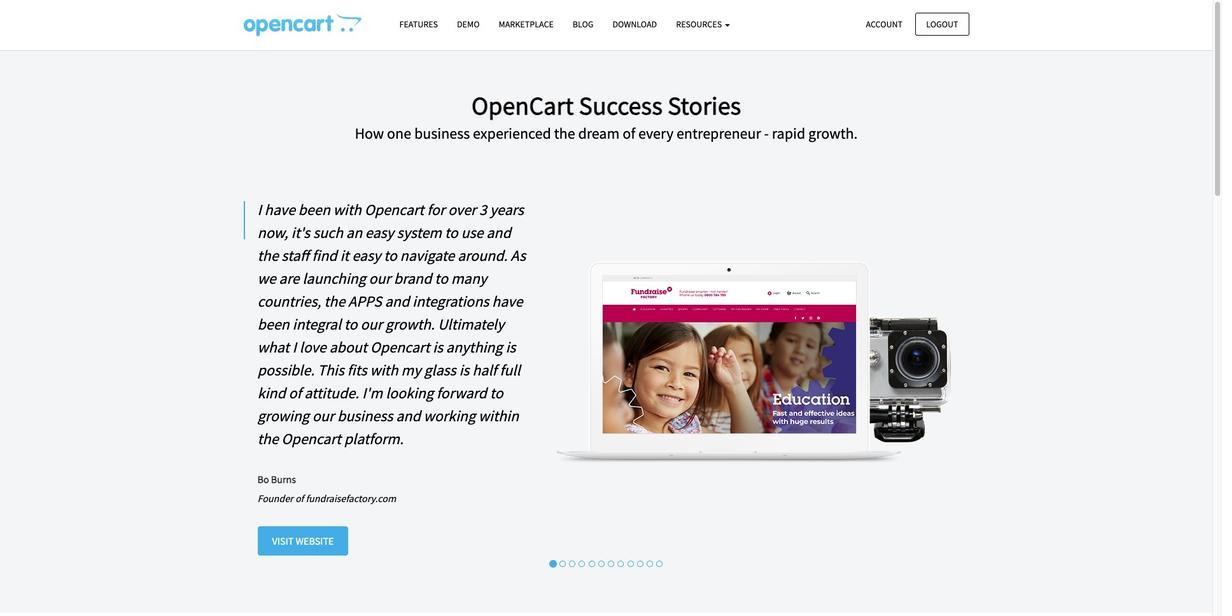 Task type: describe. For each thing, give the bounding box(es) containing it.
kind
[[258, 383, 286, 403]]

years
[[490, 200, 524, 220]]

1 vertical spatial with
[[370, 360, 398, 380]]

growth. inside opencart success stories how one business experienced the dream of every entrepreneur - rapid growth.
[[809, 124, 858, 143]]

are
[[279, 269, 300, 288]]

to up brand
[[384, 246, 397, 265]]

love
[[300, 337, 326, 357]]

looking
[[386, 383, 434, 403]]

logout
[[927, 18, 959, 30]]

opencart
[[472, 90, 574, 122]]

this
[[318, 360, 344, 380]]

1 vertical spatial i
[[293, 337, 297, 357]]

forward
[[437, 383, 487, 403]]

3
[[479, 200, 487, 220]]

0 vertical spatial easy
[[365, 223, 394, 242]]

2 vertical spatial opencart
[[282, 429, 341, 449]]

2 vertical spatial and
[[396, 406, 421, 426]]

many
[[451, 269, 487, 288]]

about
[[329, 337, 367, 357]]

account link
[[856, 12, 914, 36]]

countries,
[[258, 292, 321, 311]]

launching
[[303, 269, 366, 288]]

every
[[639, 124, 674, 143]]

2 vertical spatial of
[[295, 492, 304, 505]]

the down launching
[[324, 292, 345, 311]]

glass
[[424, 360, 456, 380]]

2 horizontal spatial is
[[506, 337, 516, 357]]

attitude.
[[305, 383, 359, 403]]

to up about
[[344, 314, 358, 334]]

entrepreneur
[[677, 124, 761, 143]]

demo
[[457, 18, 480, 30]]

the inside opencart success stories how one business experienced the dream of every entrepreneur - rapid growth.
[[554, 124, 575, 143]]

to up integrations at the left of the page
[[435, 269, 448, 288]]

account
[[866, 18, 903, 30]]

around.
[[458, 246, 508, 265]]

now,
[[258, 223, 288, 242]]

demo link
[[448, 13, 489, 36]]

blog
[[573, 18, 594, 30]]

1 vertical spatial have
[[492, 292, 523, 311]]

0 vertical spatial opencart
[[365, 200, 424, 220]]

ultimately
[[438, 314, 504, 334]]

founder of fundraisefactory.com
[[258, 492, 396, 505]]

integrations
[[413, 292, 489, 311]]

stories
[[668, 90, 741, 122]]

1 vertical spatial and
[[385, 292, 410, 311]]

to up the within
[[490, 383, 503, 403]]

visit website
[[272, 535, 334, 547]]

i have been with opencart for over 3 years now, it's such an easy system to use and the staff find it easy to navigate around. as we are launching our brand to many countries, the apps and integrations have been integral to our growth. ultimately what i love about opencart is anything is possible. this fits with my glass is half full kind of attitude. i'm looking forward to growing our business and working within the opencart platform.
[[258, 200, 526, 449]]

navigate
[[400, 246, 455, 265]]

bo
[[258, 473, 269, 486]]

possible.
[[258, 360, 315, 380]]

fits
[[347, 360, 367, 380]]

success
[[579, 90, 663, 122]]

burns
[[271, 473, 296, 486]]

0 vertical spatial i
[[258, 200, 262, 220]]

download link
[[603, 13, 667, 36]]

within
[[479, 406, 519, 426]]



Task type: locate. For each thing, give the bounding box(es) containing it.
resources link
[[667, 13, 740, 36]]

of inside i have been with opencart for over 3 years now, it's such an easy system to use and the staff find it easy to navigate around. as we are launching our brand to many countries, the apps and integrations have been integral to our growth. ultimately what i love about opencart is anything is possible. this fits with my glass is half full kind of attitude. i'm looking forward to growing our business and working within the opencart platform.
[[289, 383, 302, 403]]

one
[[387, 124, 411, 143]]

to
[[445, 223, 458, 242], [384, 246, 397, 265], [435, 269, 448, 288], [344, 314, 358, 334], [490, 383, 503, 403]]

is left half
[[459, 360, 470, 380]]

0 horizontal spatial have
[[265, 200, 295, 220]]

opencart up my
[[370, 337, 430, 357]]

1 vertical spatial of
[[289, 383, 302, 403]]

0 horizontal spatial i
[[258, 200, 262, 220]]

0 horizontal spatial business
[[337, 406, 393, 426]]

of right the 'kind'
[[289, 383, 302, 403]]

founder
[[258, 492, 293, 505]]

easy right an
[[365, 223, 394, 242]]

0 vertical spatial been
[[298, 200, 330, 220]]

0 vertical spatial with
[[333, 200, 362, 220]]

business right one
[[414, 124, 470, 143]]

0 vertical spatial of
[[623, 124, 636, 143]]

been up it's
[[298, 200, 330, 220]]

is up glass
[[433, 337, 443, 357]]

integral
[[293, 314, 341, 334]]

growth. up my
[[386, 314, 435, 334]]

1 horizontal spatial been
[[298, 200, 330, 220]]

1 horizontal spatial i
[[293, 337, 297, 357]]

growth. inside i have been with opencart for over 3 years now, it's such an easy system to use and the staff find it easy to navigate around. as we are launching our brand to many countries, the apps and integrations have been integral to our growth. ultimately what i love about opencart is anything is possible. this fits with my glass is half full kind of attitude. i'm looking forward to growing our business and working within the opencart platform.
[[386, 314, 435, 334]]

and down years
[[487, 223, 511, 242]]

the down growing
[[258, 429, 279, 449]]

been up 'what'
[[258, 314, 290, 334]]

our
[[369, 269, 391, 288], [361, 314, 383, 334], [313, 406, 334, 426]]

have up ultimately
[[492, 292, 523, 311]]

have up the now,
[[265, 200, 295, 220]]

business inside opencart success stories how one business experienced the dream of every entrepreneur - rapid growth.
[[414, 124, 470, 143]]

1 horizontal spatial have
[[492, 292, 523, 311]]

1 vertical spatial opencart
[[370, 337, 430, 357]]

-
[[765, 124, 769, 143]]

it
[[340, 246, 349, 265]]

anything
[[446, 337, 503, 357]]

1 vertical spatial growth.
[[386, 314, 435, 334]]

opencart up system
[[365, 200, 424, 220]]

full
[[500, 360, 521, 380]]

i left love
[[293, 337, 297, 357]]

we
[[258, 269, 276, 288]]

use
[[461, 223, 484, 242]]

1 vertical spatial business
[[337, 406, 393, 426]]

of right founder
[[295, 492, 304, 505]]

0 horizontal spatial been
[[258, 314, 290, 334]]

1 horizontal spatial with
[[370, 360, 398, 380]]

have
[[265, 200, 295, 220], [492, 292, 523, 311]]

opencart success stories how one business experienced the dream of every entrepreneur - rapid growth.
[[355, 90, 858, 143]]

of
[[623, 124, 636, 143], [289, 383, 302, 403], [295, 492, 304, 505]]

0 vertical spatial growth.
[[809, 124, 858, 143]]

2 vertical spatial our
[[313, 406, 334, 426]]

and
[[487, 223, 511, 242], [385, 292, 410, 311], [396, 406, 421, 426]]

system
[[397, 223, 442, 242]]

growing
[[258, 406, 309, 426]]

it's
[[291, 223, 310, 242]]

logout link
[[916, 12, 970, 36]]

as
[[511, 246, 526, 265]]

0 horizontal spatial is
[[433, 337, 443, 357]]

to left use
[[445, 223, 458, 242]]

opencart down growing
[[282, 429, 341, 449]]

0 horizontal spatial with
[[333, 200, 362, 220]]

marketplace link
[[489, 13, 563, 36]]

1 vertical spatial easy
[[352, 246, 381, 265]]

an
[[346, 223, 362, 242]]

platform.
[[344, 429, 404, 449]]

business down i'm at the bottom
[[337, 406, 393, 426]]

bo burns
[[258, 473, 296, 486]]

features link
[[390, 13, 448, 36]]

opencart
[[365, 200, 424, 220], [370, 337, 430, 357], [282, 429, 341, 449]]

our down "apps"
[[361, 314, 383, 334]]

easy
[[365, 223, 394, 242], [352, 246, 381, 265]]

brand
[[394, 269, 432, 288]]

1 horizontal spatial growth.
[[809, 124, 858, 143]]

with
[[333, 200, 362, 220], [370, 360, 398, 380]]

0 vertical spatial have
[[265, 200, 295, 220]]

0 vertical spatial our
[[369, 269, 391, 288]]

blog link
[[563, 13, 603, 36]]

0 vertical spatial business
[[414, 124, 470, 143]]

of inside opencart success stories how one business experienced the dream of every entrepreneur - rapid growth.
[[623, 124, 636, 143]]

of left every
[[623, 124, 636, 143]]

download
[[613, 18, 657, 30]]

apps
[[348, 292, 382, 311]]

half
[[473, 360, 497, 380]]

easy right it
[[352, 246, 381, 265]]

business inside i have been with opencart for over 3 years now, it's such an easy system to use and the staff find it easy to navigate around. as we are launching our brand to many countries, the apps and integrations have been integral to our growth. ultimately what i love about opencart is anything is possible. this fits with my glass is half full kind of attitude. i'm looking forward to growing our business and working within the opencart platform.
[[337, 406, 393, 426]]

our up "apps"
[[369, 269, 391, 288]]

features
[[400, 18, 438, 30]]

the left dream at the top of the page
[[554, 124, 575, 143]]

is
[[433, 337, 443, 357], [506, 337, 516, 357], [459, 360, 470, 380]]

marketplace
[[499, 18, 554, 30]]

find
[[312, 246, 337, 265]]

business
[[414, 124, 470, 143], [337, 406, 393, 426]]

our down attitude. on the bottom of page
[[313, 406, 334, 426]]

with up i'm at the bottom
[[370, 360, 398, 380]]

visit
[[272, 535, 294, 547]]

how
[[355, 124, 384, 143]]

opencart - showcase image
[[244, 13, 361, 36]]

my
[[401, 360, 421, 380]]

rapid
[[772, 124, 806, 143]]

growth. right rapid
[[809, 124, 858, 143]]

and down looking
[[396, 406, 421, 426]]

i
[[258, 200, 262, 220], [293, 337, 297, 357]]

0 horizontal spatial growth.
[[386, 314, 435, 334]]

growth.
[[809, 124, 858, 143], [386, 314, 435, 334]]

the up we
[[258, 246, 279, 265]]

1 vertical spatial been
[[258, 314, 290, 334]]

is up full
[[506, 337, 516, 357]]

what
[[258, 337, 290, 357]]

i'm
[[362, 383, 383, 403]]

visit website link
[[258, 526, 349, 556]]

working
[[424, 406, 476, 426]]

and down brand
[[385, 292, 410, 311]]

staff
[[282, 246, 309, 265]]

over
[[448, 200, 476, 220]]

dream
[[578, 124, 620, 143]]

for
[[427, 200, 445, 220]]

fundraisefactory.com
[[306, 492, 396, 505]]

1 horizontal spatial is
[[459, 360, 470, 380]]

experienced
[[473, 124, 551, 143]]

been
[[298, 200, 330, 220], [258, 314, 290, 334]]

resources
[[676, 18, 724, 30]]

1 vertical spatial our
[[361, 314, 383, 334]]

the
[[554, 124, 575, 143], [258, 246, 279, 265], [324, 292, 345, 311], [258, 429, 279, 449]]

0 vertical spatial and
[[487, 223, 511, 242]]

with up an
[[333, 200, 362, 220]]

such
[[313, 223, 343, 242]]

i up the now,
[[258, 200, 262, 220]]

1 horizontal spatial business
[[414, 124, 470, 143]]

website
[[296, 535, 334, 547]]



Task type: vqa. For each thing, say whether or not it's contained in the screenshot.
the bottom business
yes



